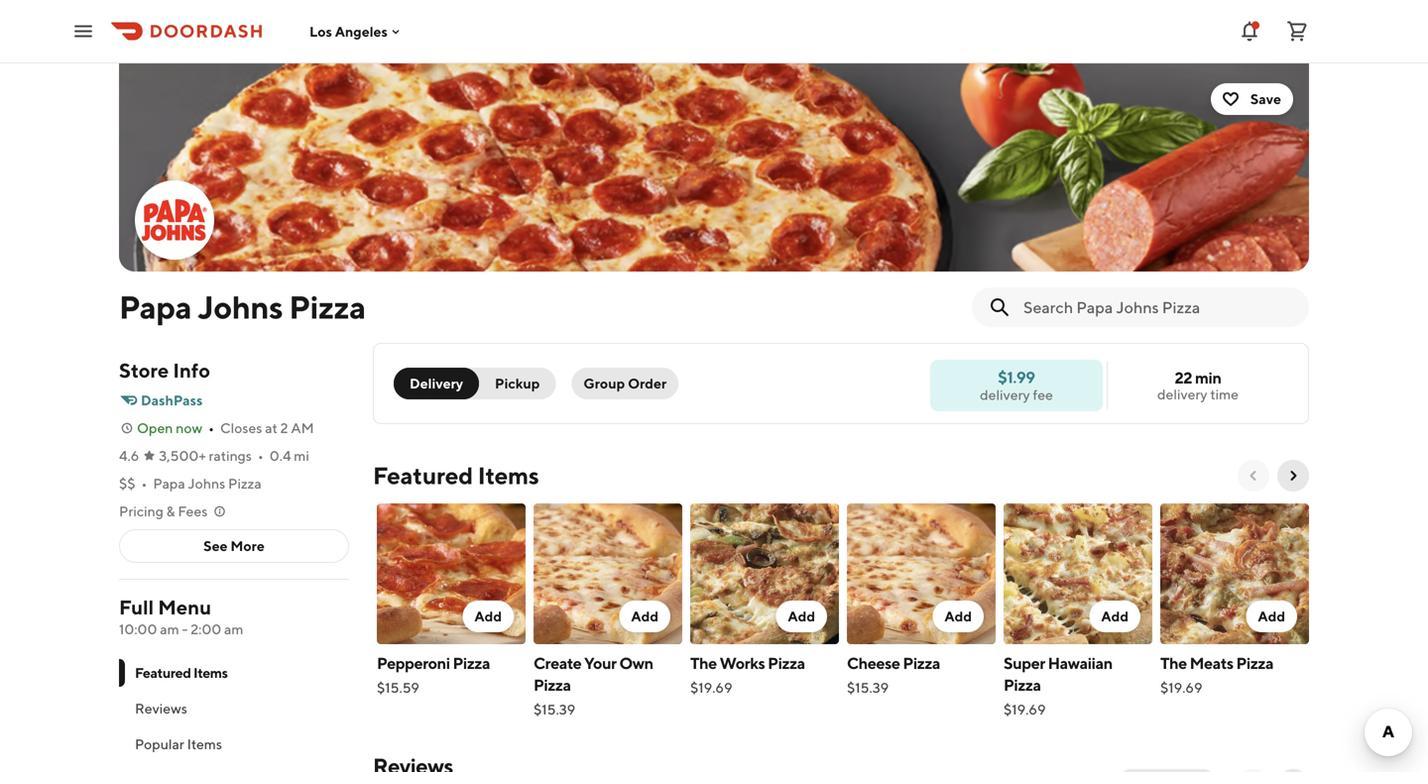 Task type: locate. For each thing, give the bounding box(es) containing it.
items right popular
[[187, 736, 222, 753]]

2 vertical spatial items
[[187, 736, 222, 753]]

0 vertical spatial •
[[208, 420, 214, 436]]

featured down delivery option
[[373, 462, 473, 490]]

0 horizontal spatial featured
[[135, 665, 191, 681]]

full
[[119, 596, 154, 619]]

2 horizontal spatial $19.69
[[1160, 680, 1202, 696]]

1 add button from the left
[[463, 601, 514, 633]]

0 vertical spatial items
[[478, 462, 539, 490]]

reviews button
[[119, 691, 349, 727]]

super hawaiian pizza $19.69
[[1004, 654, 1113, 718]]

1 horizontal spatial featured
[[373, 462, 473, 490]]

4 add from the left
[[945, 608, 972, 625]]

angeles
[[335, 23, 388, 39]]

items
[[478, 462, 539, 490], [193, 665, 228, 681], [187, 736, 222, 753]]

am left "-"
[[160, 621, 179, 638]]

$19.69 down works
[[690, 680, 732, 696]]

the left meats
[[1160, 654, 1187, 673]]

add button up own
[[619, 601, 670, 633]]

add for the works pizza
[[788, 608, 815, 625]]

delivery inside 22 min delivery time
[[1157, 386, 1207, 403]]

add for the meats pizza
[[1258, 608, 1285, 625]]

1 horizontal spatial $19.69
[[1004, 702, 1046, 718]]

1 vertical spatial featured
[[135, 665, 191, 681]]

add button up pepperoni pizza $15.59
[[463, 601, 514, 633]]

featured inside featured items heading
[[373, 462, 473, 490]]

los angeles button
[[309, 23, 404, 39]]

$15.39 inside create your own pizza $15.39
[[534, 702, 575, 718]]

the
[[690, 654, 717, 673], [1160, 654, 1187, 673]]

• closes at 2 am
[[208, 420, 314, 436]]

papa johns pizza image
[[119, 63, 1309, 272], [137, 182, 212, 258]]

the inside the works pizza $19.69
[[690, 654, 717, 673]]

3,500+
[[159, 448, 206, 464]]

the left works
[[690, 654, 717, 673]]

delivery left fee
[[980, 387, 1030, 403]]

ratings
[[209, 448, 252, 464]]

delivery inside $1.99 delivery fee
[[980, 387, 1030, 403]]

featured up reviews
[[135, 665, 191, 681]]

2 the from the left
[[1160, 654, 1187, 673]]

papa up &
[[153, 476, 185, 492]]

delivery left time
[[1157, 386, 1207, 403]]

fee
[[1033, 387, 1053, 403]]

6 add from the left
[[1258, 608, 1285, 625]]

menu
[[158, 596, 211, 619]]

add button up cheese pizza $15.39
[[933, 601, 984, 633]]

1 add from the left
[[474, 608, 502, 625]]

pizza inside cheese pizza $15.39
[[903, 654, 940, 673]]

now
[[176, 420, 202, 436]]

works
[[720, 654, 765, 673]]

papa johns pizza
[[119, 289, 366, 326]]

3 add button from the left
[[776, 601, 827, 633]]

add button up the meats pizza $19.69 at the bottom
[[1246, 601, 1297, 633]]

featured
[[373, 462, 473, 490], [135, 665, 191, 681]]

group order button
[[572, 368, 678, 400]]

featured items up reviews
[[135, 665, 228, 681]]

1 vertical spatial featured items
[[135, 665, 228, 681]]

items down pickup option
[[478, 462, 539, 490]]

featured items down order methods option group
[[373, 462, 539, 490]]

see more
[[203, 538, 265, 554]]

1 vertical spatial $15.39
[[534, 702, 575, 718]]

order methods option group
[[394, 368, 556, 400]]

add
[[474, 608, 502, 625], [631, 608, 659, 625], [788, 608, 815, 625], [945, 608, 972, 625], [1101, 608, 1129, 625], [1258, 608, 1285, 625]]

5 add from the left
[[1101, 608, 1129, 625]]

•
[[208, 420, 214, 436], [258, 448, 264, 464], [141, 476, 147, 492]]

pricing & fees
[[119, 503, 208, 520]]

hawaiian
[[1048, 654, 1113, 673]]

3 add from the left
[[788, 608, 815, 625]]

22 min delivery time
[[1157, 368, 1239, 403]]

fees
[[178, 503, 208, 520]]

6 add button from the left
[[1246, 601, 1297, 633]]

pepperoni pizza $15.59
[[377, 654, 490, 696]]

pizza inside the works pizza $19.69
[[768, 654, 805, 673]]

order
[[628, 375, 667, 392]]

add button up the hawaiian
[[1089, 601, 1141, 633]]

0 horizontal spatial delivery
[[980, 387, 1030, 403]]

save button
[[1211, 83, 1293, 115]]

open menu image
[[71, 19, 95, 43]]

• right the $$ at the left bottom
[[141, 476, 147, 492]]

items up reviews button on the left bottom of page
[[193, 665, 228, 681]]

add button up the works pizza $19.69
[[776, 601, 827, 633]]

$15.39 down create
[[534, 702, 575, 718]]

$15.59
[[377, 680, 419, 696]]

4 add button from the left
[[933, 601, 984, 633]]

johns down the 3,500+ ratings •
[[188, 476, 225, 492]]

open now
[[137, 420, 202, 436]]

previous button of carousel image
[[1246, 468, 1261, 484]]

los
[[309, 23, 332, 39]]

0.4
[[270, 448, 291, 464]]

group
[[584, 375, 625, 392]]

1 the from the left
[[690, 654, 717, 673]]

0 horizontal spatial featured items
[[135, 665, 228, 681]]

$19.69 inside super hawaiian pizza $19.69
[[1004, 702, 1046, 718]]

2 add from the left
[[631, 608, 659, 625]]

the meats pizza image
[[1160, 504, 1309, 645]]

$19.69
[[690, 680, 732, 696], [1160, 680, 1202, 696], [1004, 702, 1046, 718]]

am right 2:00
[[224, 621, 243, 638]]

1 horizontal spatial $15.39
[[847, 680, 889, 696]]

pizza inside the meats pizza $19.69
[[1236, 654, 1273, 673]]

the works pizza $19.69
[[690, 654, 805, 696]]

1 horizontal spatial featured items
[[373, 462, 539, 490]]

cheese
[[847, 654, 900, 673]]

cheese pizza image
[[847, 504, 996, 645]]

$19.69 down meats
[[1160, 680, 1202, 696]]

am
[[160, 621, 179, 638], [224, 621, 243, 638]]

0 horizontal spatial $19.69
[[690, 680, 732, 696]]

$19.69 down super
[[1004, 702, 1046, 718]]

popular items button
[[119, 727, 349, 763]]

0 vertical spatial featured
[[373, 462, 473, 490]]

items inside heading
[[478, 462, 539, 490]]

featured items
[[373, 462, 539, 490], [135, 665, 228, 681]]

add button for the meats pizza
[[1246, 601, 1297, 633]]

the meats pizza $19.69
[[1160, 654, 1273, 696]]

1 vertical spatial •
[[258, 448, 264, 464]]

• right now
[[208, 420, 214, 436]]

own
[[619, 654, 653, 673]]

papa up store info
[[119, 289, 192, 326]]

johns
[[198, 289, 283, 326], [188, 476, 225, 492]]

add button for super hawaiian pizza
[[1089, 601, 1141, 633]]

1 horizontal spatial am
[[224, 621, 243, 638]]

popular items
[[135, 736, 222, 753]]

pizza
[[289, 289, 366, 326], [228, 476, 262, 492], [453, 654, 490, 673], [768, 654, 805, 673], [903, 654, 940, 673], [1236, 654, 1273, 673], [534, 676, 571, 695], [1004, 676, 1041, 695]]

$15.39 down the cheese
[[847, 680, 889, 696]]

$19.69 inside the works pizza $19.69
[[690, 680, 732, 696]]

0 vertical spatial $15.39
[[847, 680, 889, 696]]

$$
[[119, 476, 135, 492]]

$19.69 inside the meats pizza $19.69
[[1160, 680, 1202, 696]]

5 add button from the left
[[1089, 601, 1141, 633]]

• left 0.4
[[258, 448, 264, 464]]

pricing & fees button
[[119, 502, 227, 522]]

0 horizontal spatial the
[[690, 654, 717, 673]]

at
[[265, 420, 278, 436]]

$15.39
[[847, 680, 889, 696], [534, 702, 575, 718]]

the works pizza image
[[690, 504, 839, 645]]

johns up info
[[198, 289, 283, 326]]

0 horizontal spatial •
[[141, 476, 147, 492]]

1 horizontal spatial the
[[1160, 654, 1187, 673]]

dashpass
[[141, 392, 203, 409]]

add for cheese pizza
[[945, 608, 972, 625]]

delivery
[[1157, 386, 1207, 403], [980, 387, 1030, 403]]

1 am from the left
[[160, 621, 179, 638]]

pizza inside pepperoni pizza $15.59
[[453, 654, 490, 673]]

0 horizontal spatial $15.39
[[534, 702, 575, 718]]

0 horizontal spatial am
[[160, 621, 179, 638]]

1 horizontal spatial delivery
[[1157, 386, 1207, 403]]

papa
[[119, 289, 192, 326], [153, 476, 185, 492]]

los angeles
[[309, 23, 388, 39]]

2 add button from the left
[[619, 601, 670, 633]]

add button
[[463, 601, 514, 633], [619, 601, 670, 633], [776, 601, 827, 633], [933, 601, 984, 633], [1089, 601, 1141, 633], [1246, 601, 1297, 633]]

the inside the meats pizza $19.69
[[1160, 654, 1187, 673]]

more
[[230, 538, 265, 554]]

create
[[534, 654, 581, 673]]

pickup
[[495, 375, 540, 392]]

notification bell image
[[1238, 19, 1261, 43]]



Task type: describe. For each thing, give the bounding box(es) containing it.
$19.69 for the meats pizza
[[1160, 680, 1202, 696]]

$15.39 inside cheese pizza $15.39
[[847, 680, 889, 696]]

add button for cheese pizza
[[933, 601, 984, 633]]

store
[[119, 359, 169, 382]]

1 vertical spatial items
[[193, 665, 228, 681]]

0 vertical spatial featured items
[[373, 462, 539, 490]]

add button for create your own pizza
[[619, 601, 670, 633]]

pizza inside super hawaiian pizza $19.69
[[1004, 676, 1041, 695]]

super hawaiian pizza image
[[1004, 504, 1152, 645]]

add for create your own pizza
[[631, 608, 659, 625]]

Delivery radio
[[394, 368, 479, 400]]

0 items, open order cart image
[[1285, 19, 1309, 43]]

am
[[291, 420, 314, 436]]

store info
[[119, 359, 210, 382]]

meats
[[1190, 654, 1233, 673]]

$1.99
[[998, 368, 1035, 387]]

save
[[1250, 91, 1281, 107]]

add button for the works pizza
[[776, 601, 827, 633]]

2
[[280, 420, 288, 436]]

popular
[[135, 736, 184, 753]]

10:00
[[119, 621, 157, 638]]

min
[[1195, 368, 1221, 387]]

$$ • papa johns pizza
[[119, 476, 262, 492]]

pricing
[[119, 503, 164, 520]]

info
[[173, 359, 210, 382]]

items inside button
[[187, 736, 222, 753]]

featured items heading
[[373, 460, 539, 492]]

open
[[137, 420, 173, 436]]

0 vertical spatial johns
[[198, 289, 283, 326]]

2 am from the left
[[224, 621, 243, 638]]

time
[[1210, 386, 1239, 403]]

add for pepperoni pizza
[[474, 608, 502, 625]]

create your own pizza image
[[534, 504, 682, 645]]

2 vertical spatial •
[[141, 476, 147, 492]]

-
[[182, 621, 188, 638]]

see more button
[[120, 531, 348, 562]]

0.4 mi
[[270, 448, 309, 464]]

cheese pizza $15.39
[[847, 654, 940, 696]]

$1.99 delivery fee
[[980, 368, 1053, 403]]

the for the works pizza
[[690, 654, 717, 673]]

pepperoni pizza image
[[377, 504, 526, 645]]

1 vertical spatial johns
[[188, 476, 225, 492]]

4.6
[[119, 448, 139, 464]]

mi
[[294, 448, 309, 464]]

your
[[584, 654, 617, 673]]

pepperoni
[[377, 654, 450, 673]]

1 horizontal spatial •
[[208, 420, 214, 436]]

closes
[[220, 420, 262, 436]]

see
[[203, 538, 228, 554]]

$19.69 for the works pizza
[[690, 680, 732, 696]]

super
[[1004, 654, 1045, 673]]

Pickup radio
[[467, 368, 556, 400]]

delivery
[[410, 375, 463, 392]]

the for the meats pizza
[[1160, 654, 1187, 673]]

add button for pepperoni pizza
[[463, 601, 514, 633]]

0 vertical spatial papa
[[119, 289, 192, 326]]

$19.69 for super hawaiian pizza
[[1004, 702, 1046, 718]]

2:00
[[191, 621, 221, 638]]

2 horizontal spatial •
[[258, 448, 264, 464]]

create your own pizza $15.39
[[534, 654, 653, 718]]

pizza inside create your own pizza $15.39
[[534, 676, 571, 695]]

22
[[1175, 368, 1192, 387]]

reviews
[[135, 701, 187, 717]]

&
[[166, 503, 175, 520]]

full menu 10:00 am - 2:00 am
[[119, 596, 243, 638]]

Item Search search field
[[1023, 297, 1293, 318]]

next button of carousel image
[[1285, 468, 1301, 484]]

group order
[[584, 375, 667, 392]]

3,500+ ratings •
[[159, 448, 264, 464]]

add for super hawaiian pizza
[[1101, 608, 1129, 625]]

1 vertical spatial papa
[[153, 476, 185, 492]]



Task type: vqa. For each thing, say whether or not it's contained in the screenshot.
Pepperoni in the bottom of the page
yes



